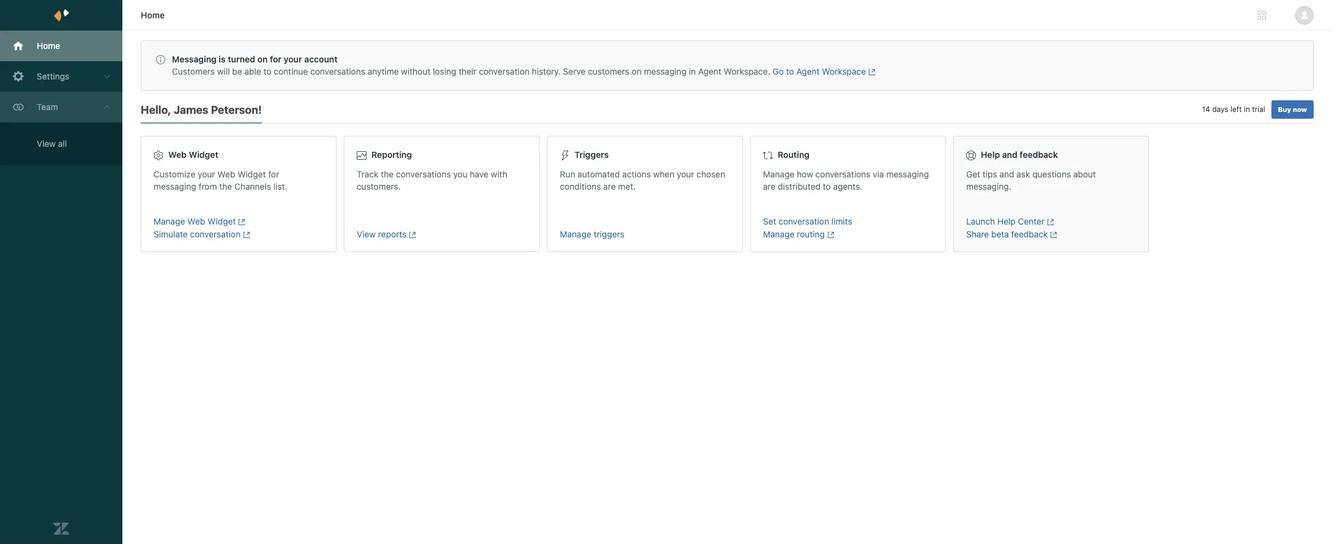 Task type: vqa. For each thing, say whether or not it's contained in the screenshot.
Widget to the bottom
yes



Task type: locate. For each thing, give the bounding box(es) containing it.
and
[[1003, 149, 1018, 160], [1000, 169, 1015, 179]]

0 horizontal spatial on
[[258, 54, 268, 64]]

help
[[981, 149, 1000, 160], [998, 216, 1016, 226]]

are
[[604, 181, 616, 192], [763, 181, 776, 192]]

feedback for help and feedback
[[1020, 149, 1059, 160]]

manage
[[763, 169, 795, 179], [154, 216, 185, 226], [560, 229, 592, 239], [763, 229, 795, 239]]

for up continue
[[270, 54, 282, 64]]

the inside track the conversations you have with customers.
[[381, 169, 394, 179]]

0 vertical spatial messaging
[[644, 66, 687, 77]]

messaging right the via
[[887, 169, 929, 179]]

the up customers. in the left top of the page
[[381, 169, 394, 179]]

conversations inside manage how conversations via messaging are distributed to agents.
[[816, 169, 871, 179]]

widget up simulate conversation link
[[208, 216, 236, 226]]

left
[[1231, 105, 1242, 114]]

2 vertical spatial conversation
[[190, 229, 241, 239]]

channels
[[234, 181, 271, 192]]

chosen
[[697, 169, 726, 179]]

0 horizontal spatial the
[[219, 181, 232, 192]]

14 days left in trial
[[1203, 105, 1266, 114]]

1 vertical spatial for
[[268, 169, 279, 179]]

be
[[232, 66, 242, 77]]

get tips and ask questions about messaging.
[[967, 169, 1097, 192]]

view all
[[37, 138, 67, 149]]

0 vertical spatial home
[[141, 10, 165, 20]]

0 vertical spatial help
[[981, 149, 1000, 160]]

your
[[284, 54, 302, 64], [198, 169, 215, 179], [677, 169, 695, 179]]

are left the distributed
[[763, 181, 776, 192]]

are inside run automated actions when your chosen conditions are met.
[[604, 181, 616, 192]]

1 horizontal spatial are
[[763, 181, 776, 192]]

0 vertical spatial web
[[168, 149, 187, 160]]

questions
[[1033, 169, 1071, 179]]

2 horizontal spatial conversation
[[779, 216, 830, 226]]

feedback down center
[[1012, 229, 1048, 239]]

your right the when
[[677, 169, 695, 179]]

0 vertical spatial conversation
[[479, 66, 530, 77]]

feedback
[[1020, 149, 1059, 160], [1012, 229, 1048, 239]]

web up channels
[[218, 169, 235, 179]]

1 horizontal spatial the
[[381, 169, 394, 179]]

2 horizontal spatial your
[[677, 169, 695, 179]]

conversations for track the conversations you have with customers.
[[396, 169, 451, 179]]

on
[[258, 54, 268, 64], [632, 66, 642, 77]]

in
[[689, 66, 696, 77], [1245, 105, 1251, 114]]

conversations inside track the conversations you have with customers.
[[396, 169, 451, 179]]

now
[[1294, 105, 1308, 113]]

view for view all
[[37, 138, 56, 149]]

manage how conversations via messaging are distributed to agents.
[[763, 169, 929, 192]]

conversation
[[479, 66, 530, 77], [779, 216, 830, 226], [190, 229, 241, 239]]

1 vertical spatial messaging
[[887, 169, 929, 179]]

2 vertical spatial messaging
[[154, 181, 196, 192]]

your inside customize your web widget for messaging from the channels list.
[[198, 169, 215, 179]]

manage routing link
[[763, 229, 934, 239]]

help up share beta feedback
[[998, 216, 1016, 226]]

manage up simulate
[[154, 216, 185, 226]]

messaging is turned on for your account
[[172, 54, 338, 64]]

to right the go at the top of the page
[[787, 66, 794, 77]]

how
[[797, 169, 814, 179]]

2 agent from the left
[[797, 66, 820, 77]]

0 vertical spatial the
[[381, 169, 394, 179]]

view left all
[[37, 138, 56, 149]]

1 horizontal spatial messaging
[[644, 66, 687, 77]]

web
[[168, 149, 187, 160], [218, 169, 235, 179], [187, 216, 205, 226]]

get
[[967, 169, 981, 179]]

widget up customize your web widget for messaging from the channels list.
[[189, 149, 218, 160]]

ask
[[1017, 169, 1031, 179]]

to
[[264, 66, 272, 77], [787, 66, 794, 77], [823, 181, 831, 192]]

1 vertical spatial view
[[357, 229, 376, 239]]

feedback up questions
[[1020, 149, 1059, 160]]

home
[[141, 10, 165, 20], [37, 40, 60, 51]]

2 are from the left
[[763, 181, 776, 192]]

conversations down the account
[[310, 66, 365, 77]]

manage inside manage how conversations via messaging are distributed to agents.
[[763, 169, 795, 179]]

help up tips
[[981, 149, 1000, 160]]

1 agent from the left
[[699, 66, 722, 77]]

the right from
[[219, 181, 232, 192]]

track the conversations you have with customers.
[[357, 169, 508, 192]]

2 horizontal spatial conversations
[[816, 169, 871, 179]]

manage web widget
[[154, 216, 236, 226]]

web up customize
[[168, 149, 187, 160]]

1 horizontal spatial view
[[357, 229, 376, 239]]

the
[[381, 169, 394, 179], [219, 181, 232, 192]]

manage for manage triggers
[[560, 229, 592, 239]]

simulate
[[154, 229, 188, 239]]

manage down set
[[763, 229, 795, 239]]

your up from
[[198, 169, 215, 179]]

and left ask
[[1000, 169, 1015, 179]]

in left "workspace."
[[689, 66, 696, 77]]

1 horizontal spatial agent
[[797, 66, 820, 77]]

you
[[453, 169, 468, 179]]

1 vertical spatial and
[[1000, 169, 1015, 179]]

conversation right their on the left top
[[479, 66, 530, 77]]

0 horizontal spatial agent
[[699, 66, 722, 77]]

messaging inside customize your web widget for messaging from the channels list.
[[154, 181, 196, 192]]

1 vertical spatial web
[[218, 169, 235, 179]]

to right able
[[264, 66, 272, 77]]

0 vertical spatial widget
[[189, 149, 218, 160]]

messaging
[[644, 66, 687, 77], [887, 169, 929, 179], [154, 181, 196, 192]]

workspace
[[822, 66, 866, 77]]

manage for manage how conversations via messaging are distributed to agents.
[[763, 169, 795, 179]]

1 horizontal spatial home
[[141, 10, 165, 20]]

conversations up agents.
[[816, 169, 871, 179]]

1 vertical spatial conversation
[[779, 216, 830, 226]]

agent left "workspace."
[[699, 66, 722, 77]]

about
[[1074, 169, 1097, 179]]

0 vertical spatial for
[[270, 54, 282, 64]]

1 vertical spatial widget
[[238, 169, 266, 179]]

1 horizontal spatial on
[[632, 66, 642, 77]]

0 vertical spatial on
[[258, 54, 268, 64]]

0 horizontal spatial messaging
[[154, 181, 196, 192]]

agents.
[[834, 181, 863, 192]]

2 horizontal spatial to
[[823, 181, 831, 192]]

are down "automated"
[[604, 181, 616, 192]]

set conversation limits link
[[763, 216, 934, 226]]

conversation down "manage web widget"
[[190, 229, 241, 239]]

conversations
[[310, 66, 365, 77], [396, 169, 451, 179], [816, 169, 871, 179]]

1 are from the left
[[604, 181, 616, 192]]

with
[[491, 169, 508, 179]]

on right customers
[[632, 66, 642, 77]]

0 vertical spatial feedback
[[1020, 149, 1059, 160]]

manage left triggers
[[560, 229, 592, 239]]

0 horizontal spatial conversation
[[190, 229, 241, 239]]

2 vertical spatial web
[[187, 216, 205, 226]]

0 horizontal spatial web
[[168, 149, 187, 160]]

manage for manage web widget
[[154, 216, 185, 226]]

routing
[[778, 149, 810, 160]]

view left reports
[[357, 229, 376, 239]]

customers will be able to continue conversations anytime without losing their conversation history. serve customers on messaging in agent workspace.
[[172, 66, 773, 77]]

conversation up routing
[[779, 216, 830, 226]]

0 horizontal spatial conversations
[[310, 66, 365, 77]]

widget
[[189, 149, 218, 160], [238, 169, 266, 179], [208, 216, 236, 226]]

from
[[199, 181, 217, 192]]

messaging down customize
[[154, 181, 196, 192]]

0 vertical spatial in
[[689, 66, 696, 77]]

0 vertical spatial and
[[1003, 149, 1018, 160]]

1 vertical spatial on
[[632, 66, 642, 77]]

0 horizontal spatial view
[[37, 138, 56, 149]]

messaging inside manage how conversations via messaging are distributed to agents.
[[887, 169, 929, 179]]

reporting
[[372, 149, 412, 160]]

for inside customize your web widget for messaging from the channels list.
[[268, 169, 279, 179]]

feedback for share beta feedback
[[1012, 229, 1048, 239]]

manage up the distributed
[[763, 169, 795, 179]]

their
[[459, 66, 477, 77]]

history.
[[532, 66, 561, 77]]

on up able
[[258, 54, 268, 64]]

2 horizontal spatial web
[[218, 169, 235, 179]]

workspace.
[[724, 66, 771, 77]]

for
[[270, 54, 282, 64], [268, 169, 279, 179]]

1 vertical spatial feedback
[[1012, 229, 1048, 239]]

manage routing
[[763, 229, 825, 239]]

for up list.
[[268, 169, 279, 179]]

your up continue
[[284, 54, 302, 64]]

simulate conversation
[[154, 229, 241, 239]]

automated
[[578, 169, 620, 179]]

launch
[[967, 216, 996, 226]]

simulate conversation link
[[154, 229, 324, 239]]

1 vertical spatial the
[[219, 181, 232, 192]]

1 vertical spatial in
[[1245, 105, 1251, 114]]

launch help center link
[[967, 216, 1137, 226]]

0 horizontal spatial are
[[604, 181, 616, 192]]

go
[[773, 66, 784, 77]]

0 horizontal spatial home
[[37, 40, 60, 51]]

to left agents.
[[823, 181, 831, 192]]

and up ask
[[1003, 149, 1018, 160]]

agent right the go at the top of the page
[[797, 66, 820, 77]]

met.
[[618, 181, 636, 192]]

1 horizontal spatial to
[[787, 66, 794, 77]]

actions
[[623, 169, 651, 179]]

share beta feedback
[[967, 229, 1048, 239]]

1 horizontal spatial web
[[187, 216, 205, 226]]

0 horizontal spatial your
[[198, 169, 215, 179]]

1 horizontal spatial in
[[1245, 105, 1251, 114]]

0 vertical spatial view
[[37, 138, 56, 149]]

1 horizontal spatial conversations
[[396, 169, 451, 179]]

center
[[1018, 216, 1045, 226]]

web up simulate conversation
[[187, 216, 205, 226]]

2 horizontal spatial messaging
[[887, 169, 929, 179]]

share
[[967, 229, 989, 239]]

conversations left the you
[[396, 169, 451, 179]]

set conversation limits
[[763, 216, 853, 226]]

losing
[[433, 66, 457, 77]]

in right left
[[1245, 105, 1251, 114]]

agent
[[699, 66, 722, 77], [797, 66, 820, 77]]

messaging right customers
[[644, 66, 687, 77]]

widget up channels
[[238, 169, 266, 179]]



Task type: describe. For each thing, give the bounding box(es) containing it.
customers
[[172, 66, 215, 77]]

triggers
[[594, 229, 625, 239]]

james
[[174, 103, 208, 116]]

manage web widget link
[[154, 216, 324, 226]]

your inside run automated actions when your chosen conditions are met.
[[677, 169, 695, 179]]

via
[[873, 169, 884, 179]]

triggers
[[575, 149, 609, 160]]

to inside manage how conversations via messaging are distributed to agents.
[[823, 181, 831, 192]]

routing
[[797, 229, 825, 239]]

manage triggers
[[560, 229, 625, 239]]

customers
[[588, 66, 630, 77]]

and inside get tips and ask questions about messaging.
[[1000, 169, 1015, 179]]

track
[[357, 169, 379, 179]]

1 horizontal spatial conversation
[[479, 66, 530, 77]]

distributed
[[778, 181, 821, 192]]

customers.
[[357, 181, 401, 192]]

able
[[245, 66, 261, 77]]

view reports link
[[357, 229, 527, 239]]

2 vertical spatial widget
[[208, 216, 236, 226]]

run automated actions when your chosen conditions are met.
[[560, 169, 726, 192]]

list.
[[274, 181, 287, 192]]

view reports
[[357, 229, 407, 239]]

buy
[[1279, 105, 1292, 113]]

14
[[1203, 105, 1211, 114]]

when
[[654, 169, 675, 179]]

messaging.
[[967, 181, 1012, 192]]

help and feedback
[[981, 149, 1059, 160]]

messaging
[[172, 54, 217, 64]]

1 horizontal spatial your
[[284, 54, 302, 64]]

reports
[[378, 229, 407, 239]]

limits
[[832, 216, 853, 226]]

continue
[[274, 66, 308, 77]]

go to agent workspace link
[[773, 66, 876, 77]]

account
[[304, 54, 338, 64]]

buy now button
[[1272, 100, 1314, 119]]

have
[[470, 169, 489, 179]]

trial
[[1253, 105, 1266, 114]]

set
[[763, 216, 777, 226]]

manage triggers link
[[560, 229, 730, 239]]

team
[[37, 102, 58, 112]]

conditions
[[560, 181, 601, 192]]

settings
[[37, 71, 69, 81]]

web inside customize your web widget for messaging from the channels list.
[[218, 169, 235, 179]]

turned
[[228, 54, 255, 64]]

serve
[[563, 66, 586, 77]]

are inside manage how conversations via messaging are distributed to agents.
[[763, 181, 776, 192]]

peterson!
[[211, 103, 262, 116]]

tips
[[983, 169, 998, 179]]

widget inside customize your web widget for messaging from the channels list.
[[238, 169, 266, 179]]

1 vertical spatial help
[[998, 216, 1016, 226]]

beta
[[992, 229, 1009, 239]]

customize
[[154, 169, 196, 179]]

all
[[58, 138, 67, 149]]

will
[[217, 66, 230, 77]]

web widget
[[168, 149, 218, 160]]

anytime
[[368, 66, 399, 77]]

1 vertical spatial home
[[37, 40, 60, 51]]

manage for manage routing
[[763, 229, 795, 239]]

hello, james peterson!
[[141, 103, 262, 116]]

hello,
[[141, 103, 171, 116]]

for for on
[[270, 54, 282, 64]]

conversation for set conversation limits
[[779, 216, 830, 226]]

customize your web widget for messaging from the channels list.
[[154, 169, 287, 192]]

0 horizontal spatial to
[[264, 66, 272, 77]]

go to agent workspace
[[773, 66, 866, 77]]

zendesk products image
[[1258, 11, 1267, 20]]

conversations for manage how conversations via messaging are distributed to agents.
[[816, 169, 871, 179]]

is
[[219, 54, 226, 64]]

run
[[560, 169, 575, 179]]

conversation for simulate conversation
[[190, 229, 241, 239]]

share beta feedback link
[[967, 229, 1137, 239]]

without
[[401, 66, 431, 77]]

buy now
[[1279, 105, 1308, 113]]

0 horizontal spatial in
[[689, 66, 696, 77]]

days
[[1213, 105, 1229, 114]]

for for widget
[[268, 169, 279, 179]]

view for view reports
[[357, 229, 376, 239]]

the inside customize your web widget for messaging from the channels list.
[[219, 181, 232, 192]]

launch help center
[[967, 216, 1045, 226]]



